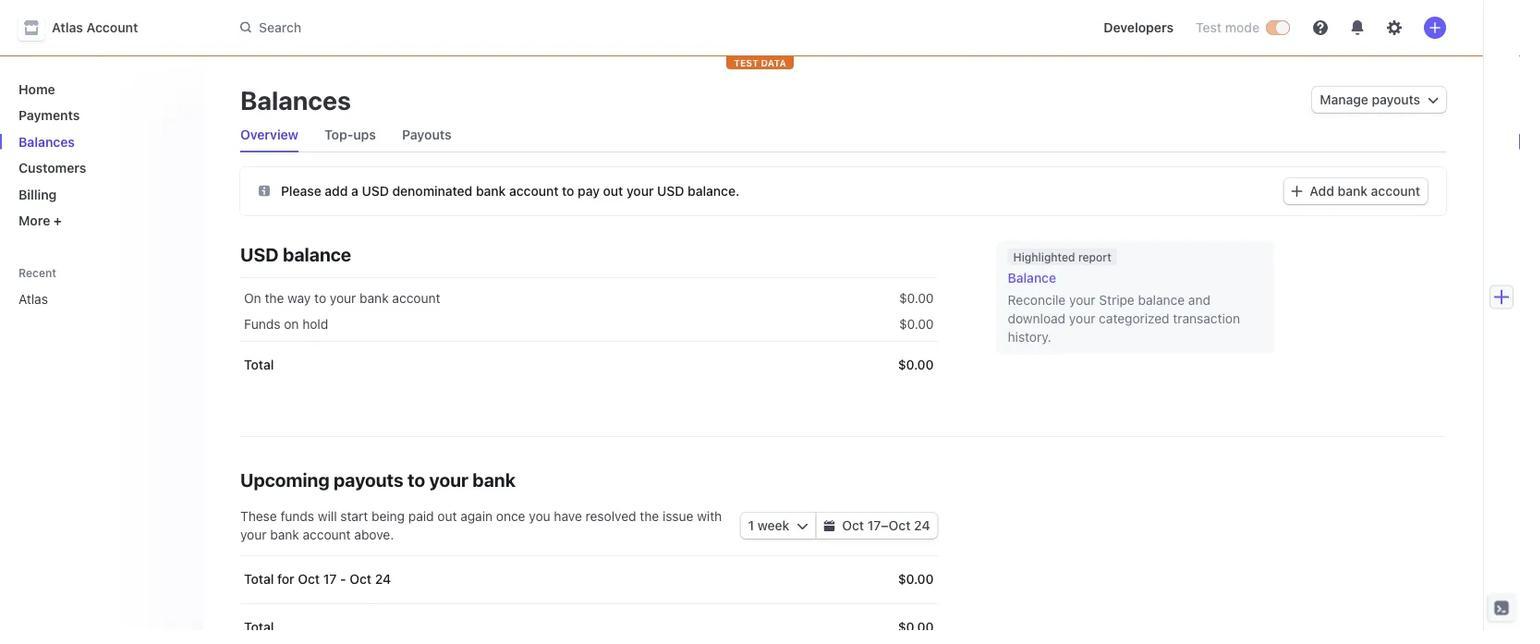 Task type: locate. For each thing, give the bounding box(es) containing it.
0 vertical spatial 17
[[868, 518, 881, 533]]

1 total from the top
[[244, 357, 274, 372]]

1 horizontal spatial atlas
[[52, 20, 83, 35]]

svg image right 1 week popup button
[[824, 520, 835, 531]]

help image
[[1313, 20, 1328, 35]]

24 right –
[[914, 518, 930, 533]]

0 vertical spatial payouts
[[1372, 92, 1420, 107]]

bank down funds
[[270, 527, 299, 542]]

you
[[529, 509, 550, 524]]

top-ups link
[[317, 122, 383, 148]]

1 vertical spatial to
[[314, 291, 326, 306]]

bank right way
[[360, 291, 389, 306]]

1 horizontal spatial 17
[[868, 518, 881, 533]]

atlas left account
[[52, 20, 83, 35]]

0 vertical spatial balance
[[283, 243, 351, 265]]

1 grid from the top
[[240, 278, 938, 389]]

balances up overview
[[240, 85, 351, 115]]

0 horizontal spatial the
[[265, 291, 284, 306]]

total
[[244, 357, 274, 372], [244, 572, 274, 587]]

1 vertical spatial 24
[[375, 572, 391, 587]]

balances
[[240, 85, 351, 115], [18, 134, 75, 149]]

2 row from the top
[[240, 308, 938, 341]]

0 vertical spatial out
[[603, 183, 623, 198]]

3 row from the top
[[240, 341, 938, 389]]

row containing on the way to your bank account
[[240, 278, 938, 315]]

$0.00
[[899, 291, 934, 306], [899, 317, 934, 332], [898, 357, 934, 372], [898, 572, 934, 587]]

bank inside these funds will start being paid out again once you have resolved the issue with your bank account above.
[[270, 527, 299, 542]]

1 vertical spatial atlas
[[18, 292, 48, 307]]

these funds will start being paid out again once you have resolved the issue with your bank account above.
[[240, 509, 722, 542]]

1 horizontal spatial to
[[408, 469, 425, 490]]

1 vertical spatial balance
[[1138, 292, 1185, 308]]

customers
[[18, 160, 86, 176]]

balance inside highlighted report balance reconcile your stripe balance and download your categorized transaction history.
[[1138, 292, 1185, 308]]

usd left balance.
[[657, 183, 684, 198]]

being
[[372, 509, 405, 524]]

atlas for atlas account
[[52, 20, 83, 35]]

svg image right week
[[797, 520, 808, 531]]

svg image for 1 week
[[797, 520, 808, 531]]

1 vertical spatial total
[[244, 572, 274, 587]]

svg image left please
[[259, 185, 270, 196]]

add
[[1310, 183, 1334, 199]]

your right download
[[1069, 311, 1095, 326]]

1 vertical spatial out
[[437, 509, 457, 524]]

2 total from the top
[[244, 572, 274, 587]]

usd right a
[[362, 183, 389, 198]]

the inside these funds will start being paid out again once you have resolved the issue with your bank account above.
[[640, 509, 659, 524]]

highlighted report balance reconcile your stripe balance and download your categorized transaction history.
[[1008, 250, 1240, 345]]

resolved
[[586, 509, 636, 524]]

atlas inside button
[[52, 20, 83, 35]]

on
[[244, 291, 261, 306]]

start
[[340, 509, 368, 524]]

mode
[[1225, 20, 1260, 35]]

2 grid from the top
[[240, 555, 938, 631]]

svg image inside manage payouts popup button
[[1428, 94, 1439, 105]]

to right way
[[314, 291, 326, 306]]

0 vertical spatial the
[[265, 291, 284, 306]]

17 inside grid
[[323, 572, 337, 587]]

1 horizontal spatial svg image
[[1428, 94, 1439, 105]]

please
[[281, 183, 321, 198]]

svg image inside add bank account button
[[1291, 186, 1302, 197]]

total for total for oct 17 - oct 24
[[244, 572, 274, 587]]

funds
[[280, 509, 314, 524]]

0 horizontal spatial payouts
[[334, 469, 403, 490]]

svg image
[[1428, 94, 1439, 105], [259, 185, 270, 196]]

2 horizontal spatial svg image
[[1291, 186, 1302, 197]]

ups
[[353, 127, 376, 142]]

1 vertical spatial payouts
[[334, 469, 403, 490]]

17
[[868, 518, 881, 533], [323, 572, 337, 587]]

home
[[18, 81, 55, 97]]

on
[[284, 317, 299, 332]]

24 inside grid
[[375, 572, 391, 587]]

bank inside grid
[[360, 291, 389, 306]]

svg image right manage payouts
[[1428, 94, 1439, 105]]

atlas
[[52, 20, 83, 35], [18, 292, 48, 307]]

to up paid
[[408, 469, 425, 490]]

billing link
[[11, 179, 189, 209]]

1 horizontal spatial payouts
[[1372, 92, 1420, 107]]

0 horizontal spatial 17
[[323, 572, 337, 587]]

your right way
[[330, 291, 356, 306]]

0 horizontal spatial balances
[[18, 134, 75, 149]]

24
[[914, 518, 930, 533], [375, 572, 391, 587]]

1 vertical spatial grid
[[240, 555, 938, 631]]

customers link
[[11, 153, 189, 183]]

these
[[240, 509, 277, 524]]

0 horizontal spatial balance
[[283, 243, 351, 265]]

home link
[[11, 74, 189, 104]]

total down funds
[[244, 357, 274, 372]]

bank
[[476, 183, 506, 198], [1338, 183, 1368, 199], [360, 291, 389, 306], [472, 469, 516, 490], [270, 527, 299, 542]]

1 horizontal spatial the
[[640, 509, 659, 524]]

0 horizontal spatial 24
[[375, 572, 391, 587]]

1 vertical spatial balances
[[18, 134, 75, 149]]

payouts link
[[395, 122, 459, 148]]

0 vertical spatial grid
[[240, 278, 938, 389]]

total left for
[[244, 572, 274, 587]]

your
[[627, 183, 654, 198], [330, 291, 356, 306], [1069, 292, 1096, 308], [1069, 311, 1095, 326], [429, 469, 468, 490], [240, 527, 267, 542]]

0 horizontal spatial usd
[[240, 243, 279, 265]]

the right on
[[265, 291, 284, 306]]

0 vertical spatial atlas
[[52, 20, 83, 35]]

atlas down recent
[[18, 292, 48, 307]]

atlas inside recent navigation links element
[[18, 292, 48, 307]]

atlas for atlas
[[18, 292, 48, 307]]

-
[[340, 572, 346, 587]]

tab list
[[233, 118, 1446, 152]]

account
[[509, 183, 559, 198], [1371, 183, 1420, 199], [392, 291, 440, 306], [303, 527, 351, 542]]

way
[[287, 291, 311, 306]]

usd up on
[[240, 243, 279, 265]]

the
[[265, 291, 284, 306], [640, 509, 659, 524]]

0 horizontal spatial svg image
[[797, 520, 808, 531]]

account
[[86, 20, 138, 35]]

manage payouts
[[1320, 92, 1420, 107]]

2 horizontal spatial to
[[562, 183, 574, 198]]

payouts up start
[[334, 469, 403, 490]]

svg image left add
[[1291, 186, 1302, 197]]

0 vertical spatial balances
[[240, 85, 351, 115]]

payouts for upcoming
[[334, 469, 403, 490]]

categorized
[[1099, 311, 1170, 326]]

balance
[[283, 243, 351, 265], [1138, 292, 1185, 308]]

1 vertical spatial the
[[640, 509, 659, 524]]

0 horizontal spatial atlas
[[18, 292, 48, 307]]

0 vertical spatial to
[[562, 183, 574, 198]]

grid
[[240, 278, 938, 389], [240, 555, 938, 631]]

payouts right manage
[[1372, 92, 1420, 107]]

0 vertical spatial 24
[[914, 518, 930, 533]]

for
[[277, 572, 294, 587]]

1 horizontal spatial usd
[[362, 183, 389, 198]]

1 horizontal spatial balance
[[1138, 292, 1185, 308]]

payouts for manage
[[1372, 92, 1420, 107]]

balances link
[[11, 127, 189, 157]]

please add a usd denominated bank account to pay out your usd balance.
[[281, 183, 740, 198]]

denominated
[[392, 183, 473, 198]]

tab list containing overview
[[233, 118, 1446, 152]]

oct 17 – oct 24
[[842, 518, 930, 533]]

balance up categorized
[[1138, 292, 1185, 308]]

payouts
[[1372, 92, 1420, 107], [334, 469, 403, 490]]

balances down payments
[[18, 134, 75, 149]]

again
[[460, 509, 493, 524]]

bank right add
[[1338, 183, 1368, 199]]

0 horizontal spatial out
[[437, 509, 457, 524]]

row
[[240, 278, 938, 315], [240, 308, 938, 341], [240, 341, 938, 389], [240, 555, 938, 603], [240, 603, 938, 631]]

your down these
[[240, 527, 267, 542]]

out right pay
[[603, 183, 623, 198]]

0 vertical spatial svg image
[[1428, 94, 1439, 105]]

1 vertical spatial svg image
[[259, 185, 270, 196]]

the left issue
[[640, 509, 659, 524]]

1 vertical spatial 17
[[323, 572, 337, 587]]

svg image for add bank account
[[1291, 186, 1302, 197]]

to left pay
[[562, 183, 574, 198]]

payouts inside popup button
[[1372, 92, 1420, 107]]

manage
[[1320, 92, 1368, 107]]

1 row from the top
[[240, 278, 938, 315]]

balance up way
[[283, 243, 351, 265]]

row containing funds on hold
[[240, 308, 938, 341]]

4 row from the top
[[240, 555, 938, 603]]

24 right - on the bottom left of the page
[[375, 572, 391, 587]]

0 horizontal spatial to
[[314, 291, 326, 306]]

svg image
[[1291, 186, 1302, 197], [797, 520, 808, 531], [824, 520, 835, 531]]

out right paid
[[437, 509, 457, 524]]

1 horizontal spatial balances
[[240, 85, 351, 115]]

svg image inside 1 week popup button
[[797, 520, 808, 531]]

recent navigation links element
[[0, 265, 203, 314]]

oct
[[842, 518, 864, 533], [889, 518, 911, 533], [298, 572, 320, 587], [350, 572, 372, 587]]

upcoming
[[240, 469, 329, 490]]

Search search field
[[229, 11, 750, 45]]

your right pay
[[627, 183, 654, 198]]

out
[[603, 183, 623, 198], [437, 509, 457, 524]]

more
[[18, 213, 50, 228]]

0 vertical spatial total
[[244, 357, 274, 372]]

pay
[[578, 183, 600, 198]]



Task type: describe. For each thing, give the bounding box(es) containing it.
1 horizontal spatial 24
[[914, 518, 930, 533]]

history.
[[1008, 329, 1051, 345]]

+
[[54, 213, 62, 228]]

issue
[[663, 509, 693, 524]]

developers
[[1104, 20, 1174, 35]]

on the way to your bank account
[[244, 291, 440, 306]]

overview
[[240, 127, 298, 142]]

your inside these funds will start being paid out again once you have resolved the issue with your bank account above.
[[240, 527, 267, 542]]

reconcile
[[1008, 292, 1066, 308]]

more +
[[18, 213, 62, 228]]

manage payouts button
[[1312, 87, 1446, 113]]

funds on hold
[[244, 317, 328, 332]]

developers link
[[1096, 13, 1181, 43]]

Search text field
[[229, 11, 750, 45]]

stripe
[[1099, 292, 1135, 308]]

search
[[259, 20, 301, 35]]

–
[[881, 518, 889, 533]]

total for oct 17 - oct 24
[[244, 572, 391, 587]]

balances inside core navigation links element
[[18, 134, 75, 149]]

top-ups
[[324, 127, 376, 142]]

account inside these funds will start being paid out again once you have resolved the issue with your bank account above.
[[303, 527, 351, 542]]

account inside grid
[[392, 291, 440, 306]]

$0.00 for funds on hold
[[899, 317, 934, 332]]

billing
[[18, 187, 57, 202]]

total for total
[[244, 357, 274, 372]]

grid containing total for
[[240, 555, 938, 631]]

usd balance
[[240, 243, 351, 265]]

add bank account
[[1310, 183, 1420, 199]]

with
[[697, 509, 722, 524]]

balance.
[[688, 183, 740, 198]]

1 week
[[748, 518, 789, 533]]

the inside grid
[[265, 291, 284, 306]]

1 week button
[[741, 513, 815, 539]]

row containing total for
[[240, 555, 938, 603]]

account inside button
[[1371, 183, 1420, 199]]

paid
[[408, 509, 434, 524]]

payouts
[[402, 127, 452, 142]]

2 horizontal spatial usd
[[657, 183, 684, 198]]

out inside these funds will start being paid out again once you have resolved the issue with your bank account above.
[[437, 509, 457, 524]]

transaction
[[1173, 311, 1240, 326]]

bank right denominated
[[476, 183, 506, 198]]

have
[[554, 509, 582, 524]]

test data
[[734, 57, 786, 68]]

atlas account button
[[18, 15, 157, 41]]

to inside grid
[[314, 291, 326, 306]]

atlas link
[[11, 284, 163, 314]]

$0.00 for on the way to your bank account
[[899, 291, 934, 306]]

2 vertical spatial to
[[408, 469, 425, 490]]

top-
[[324, 127, 353, 142]]

once
[[496, 509, 525, 524]]

$0.00 for total
[[898, 357, 934, 372]]

payments
[[18, 108, 80, 123]]

upcoming payouts to your bank
[[240, 469, 516, 490]]

download
[[1008, 311, 1066, 326]]

add bank account button
[[1284, 178, 1428, 204]]

recent
[[18, 266, 56, 279]]

row containing total
[[240, 341, 938, 389]]

your left stripe
[[1069, 292, 1096, 308]]

test
[[1196, 20, 1222, 35]]

add
[[325, 183, 348, 198]]

atlas account
[[52, 20, 138, 35]]

a
[[351, 183, 358, 198]]

overview link
[[233, 122, 306, 148]]

hold
[[302, 317, 328, 332]]

0 horizontal spatial svg image
[[259, 185, 270, 196]]

week
[[758, 518, 789, 533]]

data
[[761, 57, 786, 68]]

bank up once
[[472, 469, 516, 490]]

report
[[1078, 250, 1111, 263]]

above.
[[354, 527, 394, 542]]

1 horizontal spatial out
[[603, 183, 623, 198]]

your inside grid
[[330, 291, 356, 306]]

settings image
[[1387, 20, 1402, 35]]

bank inside button
[[1338, 183, 1368, 199]]

your up the again
[[429, 469, 468, 490]]

balance link
[[1008, 269, 1263, 287]]

and
[[1188, 292, 1210, 308]]

test mode
[[1196, 20, 1260, 35]]

5 row from the top
[[240, 603, 938, 631]]

grid containing on the way to your bank account
[[240, 278, 938, 389]]

payments link
[[11, 100, 189, 130]]

1
[[748, 518, 754, 533]]

will
[[318, 509, 337, 524]]

test
[[734, 57, 758, 68]]

1 horizontal spatial svg image
[[824, 520, 835, 531]]

core navigation links element
[[11, 74, 189, 236]]

funds
[[244, 317, 280, 332]]

highlighted
[[1013, 250, 1075, 263]]

balance
[[1008, 270, 1056, 286]]



Task type: vqa. For each thing, say whether or not it's contained in the screenshot.
These Funds Will Start Being Paid Out Again Once You Have Resolved The Issue With Your Bank Account Above.
yes



